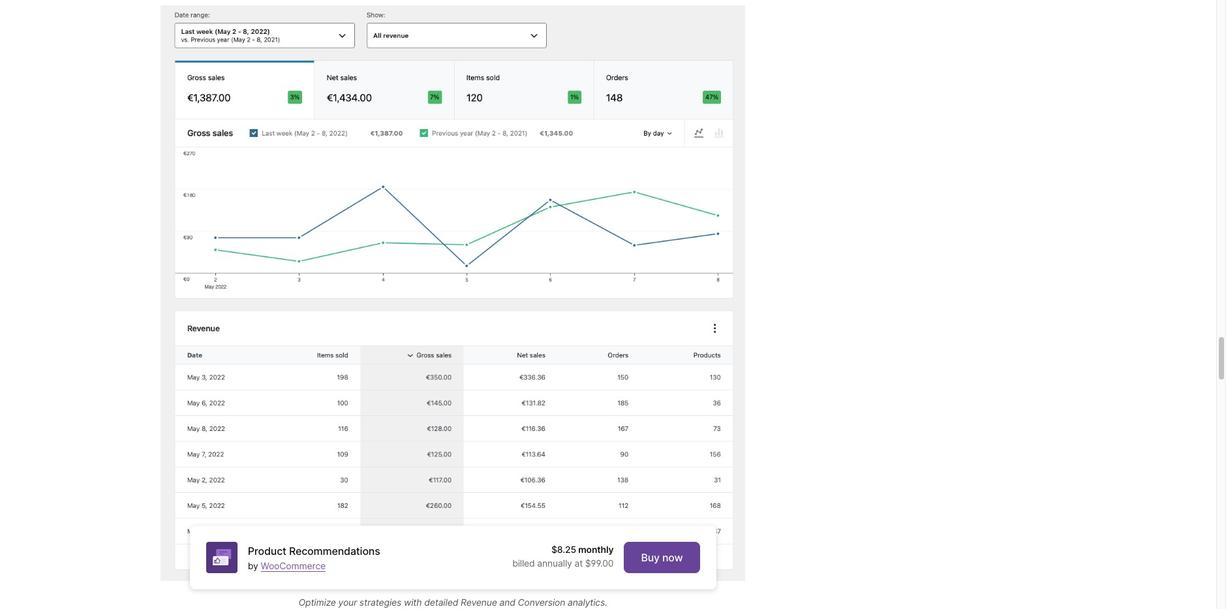 Task type: describe. For each thing, give the bounding box(es) containing it.
woocommerce link
[[261, 560, 326, 571]]

buy now link
[[624, 542, 700, 574]]

annually
[[537, 558, 572, 569]]

your
[[338, 597, 357, 608]]

product
[[248, 545, 286, 558]]

and
[[500, 597, 515, 608]]

buy now
[[641, 551, 683, 565]]

billed
[[512, 558, 535, 569]]

now
[[662, 551, 683, 565]]

strategies
[[360, 597, 402, 608]]



Task type: locate. For each thing, give the bounding box(es) containing it.
product recommendations by woocommerce
[[248, 545, 380, 571]]

analytics.
[[568, 597, 607, 608]]

with
[[404, 597, 422, 608]]

by
[[248, 560, 258, 571]]

woocommerce
[[261, 560, 326, 571]]

$99.00
[[585, 558, 614, 569]]

$8.25 monthly billed annually at $99.00
[[510, 544, 614, 569]]

$8.25
[[551, 544, 576, 555]]

conversion
[[518, 597, 565, 608]]

detailed
[[424, 597, 458, 608]]

at
[[575, 558, 583, 569]]

revenue
[[461, 597, 497, 608]]

generating revenue and conversion reports with woocommerce product recommendations. image
[[161, 5, 746, 582]]

buy
[[641, 551, 660, 565]]

recommendations
[[289, 545, 380, 558]]

optimize
[[299, 597, 336, 608]]

monthly
[[578, 544, 614, 555]]

optimize your strategies with detailed revenue and conversion analytics.
[[299, 597, 607, 608]]



Task type: vqa. For each thing, say whether or not it's contained in the screenshot.
Revenue
yes



